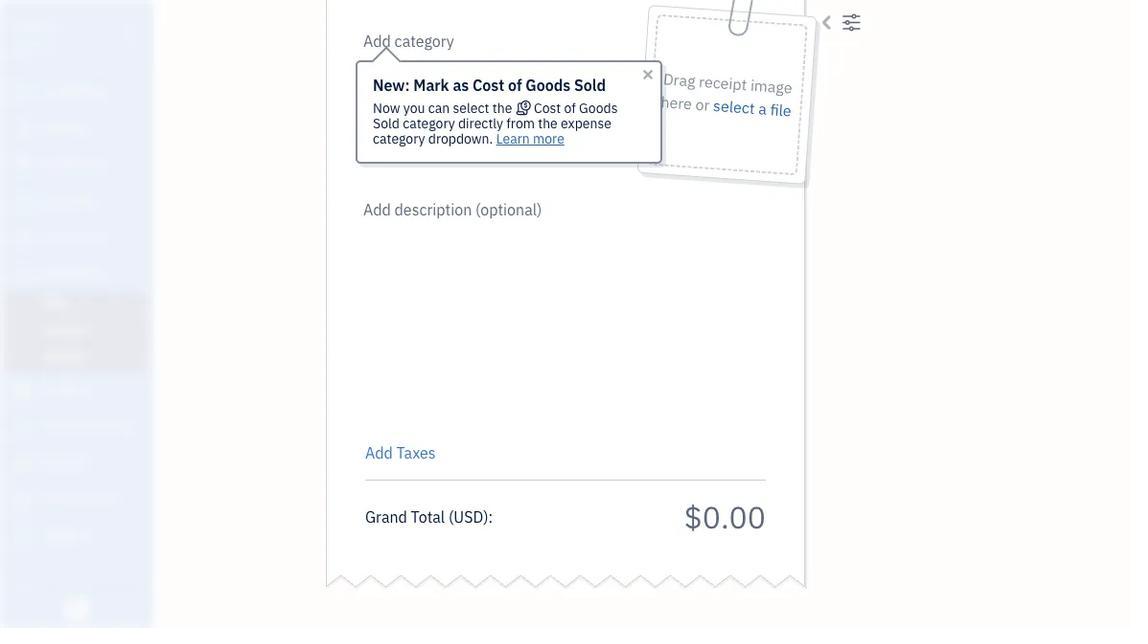 Task type: describe. For each thing, give the bounding box(es) containing it.
main element
[[0, 0, 201, 629]]

grand
[[365, 507, 407, 527]]

total
[[411, 507, 445, 527]]

Category text field
[[363, 30, 527, 53]]

(
[[449, 507, 454, 527]]

settings image
[[842, 11, 862, 34]]

client image
[[12, 120, 35, 139]]

category down date in mm/dd/yyyy format text field
[[403, 115, 455, 132]]

0 horizontal spatial select
[[453, 99, 489, 117]]

project image
[[12, 382, 35, 401]]

receipt
[[698, 71, 748, 95]]

0 horizontal spatial cost
[[473, 75, 505, 95]]

file
[[770, 99, 792, 121]]

freshbooks image
[[61, 598, 92, 621]]

the inside cost of goods sold category directly from the expense category dropdown.
[[538, 115, 558, 132]]

learn more
[[496, 130, 565, 148]]

Description text field
[[356, 198, 756, 429]]

image
[[750, 75, 793, 98]]

new: mark as cost of goods sold
[[373, 75, 606, 95]]

chart image
[[12, 491, 35, 510]]

add taxes button
[[365, 442, 436, 465]]

chevronleft image
[[818, 11, 838, 34]]

expense image
[[12, 266, 35, 285]]

or
[[695, 94, 711, 115]]

category down the now
[[373, 130, 425, 148]]

learn more link
[[496, 130, 565, 148]]

select inside select a file
[[713, 95, 756, 118]]

drag receipt image here or
[[660, 69, 793, 115]]

goods inside cost of goods sold category directly from the expense category dropdown.
[[579, 99, 618, 117]]

can
[[428, 99, 450, 117]]

dashboard image
[[12, 83, 35, 103]]

taxes
[[397, 443, 436, 464]]

now you can select the
[[373, 99, 515, 117]]

):
[[483, 507, 493, 527]]

new:
[[373, 75, 410, 95]]

mark
[[414, 75, 449, 95]]

Date in MM/DD/YYYY format text field
[[365, 77, 490, 97]]

dropdown.
[[428, 130, 493, 148]]

0 horizontal spatial goods
[[526, 75, 571, 95]]

as
[[453, 75, 469, 95]]

payment image
[[12, 229, 35, 248]]



Task type: vqa. For each thing, say whether or not it's contained in the screenshot.
Where are you located? *
no



Task type: locate. For each thing, give the bounding box(es) containing it.
cost of goods sold category directly from the expense category dropdown.
[[373, 99, 618, 148]]

of inside cost of goods sold category directly from the expense category dropdown.
[[564, 99, 576, 117]]

owner
[[15, 38, 51, 54]]

from
[[507, 115, 535, 132]]

Amount (USD) text field
[[684, 497, 766, 537]]

of up from
[[508, 75, 522, 95]]

sold inside cost of goods sold category directly from the expense category dropdown.
[[373, 115, 400, 132]]

report image
[[12, 527, 35, 547]]

select a file
[[713, 95, 792, 121]]

now
[[373, 99, 400, 117]]

you
[[403, 99, 425, 117]]

select a file button
[[713, 94, 792, 122]]

the
[[493, 99, 512, 117], [538, 115, 558, 132]]

0 vertical spatial goods
[[526, 75, 571, 95]]

apps image
[[14, 576, 148, 592]]

add taxes
[[365, 443, 436, 464]]

here
[[660, 92, 693, 114]]

1 horizontal spatial select
[[713, 95, 756, 118]]

sold
[[574, 75, 606, 95], [373, 115, 400, 132]]

1 horizontal spatial cost
[[534, 99, 561, 117]]

select down the receipt
[[713, 95, 756, 118]]

drag
[[663, 69, 696, 91]]

close image
[[640, 67, 656, 82]]

learn
[[496, 130, 530, 148]]

directly
[[458, 115, 503, 132]]

1 vertical spatial goods
[[579, 99, 618, 117]]

1 vertical spatial cost
[[534, 99, 561, 117]]

money image
[[12, 454, 35, 474]]

1 vertical spatial sold
[[373, 115, 400, 132]]

the down 'new: mark as cost of goods sold'
[[493, 99, 512, 117]]

usd
[[454, 507, 483, 527]]

apple owner
[[15, 17, 57, 54]]

grand total ( usd ):
[[365, 507, 493, 527]]

cost
[[473, 75, 505, 95], [534, 99, 561, 117]]

add
[[365, 443, 393, 464]]

sold left you
[[373, 115, 400, 132]]

sold up expense at the top of the page
[[574, 75, 606, 95]]

expense
[[561, 115, 612, 132]]

0 horizontal spatial sold
[[373, 115, 400, 132]]

the right from
[[538, 115, 558, 132]]

1 vertical spatial of
[[564, 99, 576, 117]]

1 horizontal spatial goods
[[579, 99, 618, 117]]

0 vertical spatial of
[[508, 75, 522, 95]]

1 horizontal spatial of
[[564, 99, 576, 117]]

1 horizontal spatial the
[[538, 115, 558, 132]]

invoice image
[[12, 193, 35, 212]]

category
[[403, 115, 455, 132], [373, 130, 425, 148]]

0 horizontal spatial the
[[493, 99, 512, 117]]

cost up 'more'
[[534, 99, 561, 117]]

cost inside cost of goods sold category directly from the expense category dropdown.
[[534, 99, 561, 117]]

of
[[508, 75, 522, 95], [564, 99, 576, 117]]

select down as
[[453, 99, 489, 117]]

0 vertical spatial cost
[[473, 75, 505, 95]]

estimate image
[[12, 156, 35, 175]]

1 horizontal spatial sold
[[574, 75, 606, 95]]

0 horizontal spatial of
[[508, 75, 522, 95]]

select
[[713, 95, 756, 118], [453, 99, 489, 117]]

more
[[533, 130, 565, 148]]

0 vertical spatial sold
[[574, 75, 606, 95]]

timer image
[[12, 418, 35, 437]]

apple
[[15, 17, 57, 37]]

goods
[[526, 75, 571, 95], [579, 99, 618, 117]]

a
[[758, 99, 767, 119]]

of up 'more'
[[564, 99, 576, 117]]

cost right as
[[473, 75, 505, 95]]



